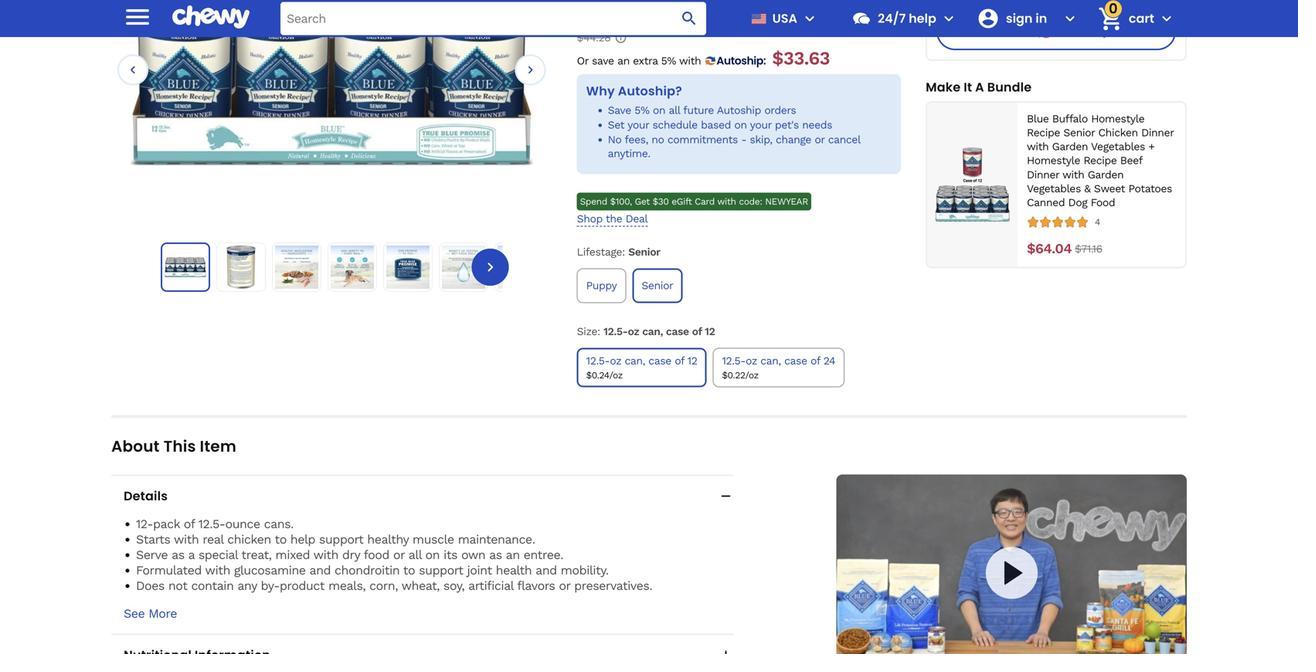 Task type: vqa. For each thing, say whether or not it's contained in the screenshot.
Conscious
no



Task type: describe. For each thing, give the bounding box(es) containing it.
1 horizontal spatial recipe
[[1084, 154, 1117, 167]]

fees,
[[625, 133, 648, 146]]

blue buffalo homestyle recipe senior chicken dinner with garden vegetables canned dog food, 12.5-oz, case of 12 slide 5 of 9 image
[[386, 246, 430, 289]]

)
[[752, 13, 755, 26]]

cart menu image
[[1158, 9, 1176, 28]]

20%)
[[656, 6, 700, 28]]

shop
[[577, 212, 603, 225]]

commitments
[[668, 133, 738, 146]]

based
[[701, 118, 731, 131]]

flavors
[[517, 579, 555, 594]]

autoship for autoship :
[[717, 53, 764, 69]]

needs
[[802, 118, 833, 131]]

Search text field
[[281, 2, 706, 35]]

1 horizontal spatial 12
[[705, 325, 715, 338]]

dog
[[1069, 196, 1088, 209]]

-
[[742, 133, 747, 146]]

anytime.
[[608, 147, 651, 160]]

spend $100, get $30 egift card with code: newyear shop the deal
[[577, 196, 808, 225]]

chicken
[[1099, 126, 1138, 139]]

glucosamine
[[234, 564, 306, 578]]

$64.04
[[1027, 241, 1072, 257]]

(-
[[641, 6, 656, 28]]

2 as from the left
[[489, 548, 502, 563]]

sign in
[[1006, 10, 1048, 27]]

$44.28
[[577, 31, 611, 44]]

5% inside why autoship? save 5% on all future autoship orders set your schedule based on your pet's needs no fees, no commitments - skip, change or cancel anytime.
[[635, 104, 650, 117]]

$71.16
[[1075, 243, 1103, 255]]

0 horizontal spatial to
[[275, 533, 287, 547]]

oz inside $35.40 (-20%) ( $0.24 oz )
[[741, 13, 752, 26]]

healthy
[[367, 533, 409, 547]]

ounce
[[225, 517, 260, 532]]

1 horizontal spatial on
[[653, 104, 666, 117]]

12 inside "12.5-oz can, case of 12 $0.24/oz"
[[688, 355, 698, 368]]

autoship inside why autoship? save 5% on all future autoship orders set your schedule based on your pet's needs no fees, no commitments - skip, change or cancel anytime.
[[717, 104, 761, 117]]

in
[[1036, 10, 1048, 27]]

Product search field
[[281, 2, 706, 35]]

any
[[238, 579, 257, 594]]

of up "12.5-oz can, case of 12 $0.24/oz"
[[692, 325, 702, 338]]

1 horizontal spatial vegetables
[[1091, 140, 1146, 153]]

start
[[1003, 24, 1033, 39]]

the
[[606, 212, 622, 225]]

group for lifestage : senior
[[574, 266, 904, 306]]

&
[[1085, 182, 1091, 195]]

sweet
[[1094, 182, 1126, 195]]

1 as from the left
[[172, 548, 184, 563]]

12.5- right size
[[604, 325, 628, 338]]

$71.16 text field
[[1075, 241, 1103, 258]]

sign
[[1006, 10, 1033, 27]]

$64.04 $71.16
[[1027, 241, 1103, 257]]

usa
[[773, 10, 798, 27]]

see
[[124, 607, 145, 622]]

corn,
[[370, 579, 398, 594]]

food
[[1091, 196, 1116, 209]]

help menu image
[[940, 9, 958, 28]]

1 vertical spatial on
[[735, 118, 747, 131]]

about this item
[[111, 436, 237, 458]]

or save an extra 5% with
[[577, 55, 701, 67]]

2 vertical spatial or
[[559, 579, 571, 594]]

usa button
[[745, 0, 819, 37]]

save
[[608, 104, 631, 117]]

sign in link
[[971, 0, 1058, 37]]

1 vertical spatial blue buffalo homestyle recipe senior chicken dinner with garden vegetables canned dog food, 12.5-oz, case of 12 slide 1 of 9 image
[[165, 247, 206, 288]]

extra
[[633, 55, 658, 67]]

cart
[[1129, 10, 1155, 27]]

product
[[280, 579, 325, 594]]

all inside why autoship? save 5% on all future autoship orders set your schedule based on your pet's needs no fees, no commitments - skip, change or cancel anytime.
[[669, 104, 680, 117]]

muscle
[[413, 533, 454, 547]]

group for size : 12.5-oz can, case of 12
[[574, 345, 904, 391]]

blue buffalo homestyle recipe senior chicken dinner with garden vegetables + homestyle recipe beef dinner with garden vegetables & sweet potatoes canned dog food
[[1027, 112, 1174, 209]]

blue buffalo homestyle recipe senior chicken dinner with garden vegetables canned dog food, 12.5-oz, case of 12 slide 6 of 9 image
[[442, 246, 485, 289]]

1 your from the left
[[628, 118, 649, 131]]

code:
[[739, 196, 763, 207]]

blue buffalo homestyle recipe senior chicken dinner with garden vegetables + homestyle recipe beef dinner with garden vegetables & sweet potatoes canned dog food image
[[934, 146, 1012, 224]]

$44.28 text field
[[577, 31, 611, 45]]

(
[[706, 13, 709, 26]]

a
[[976, 78, 985, 96]]

12.5- inside 12-pack of 12.5-ounce cans. starts with real chicken to help support healthy muscle maintenance. serve as a special treat, mixed with dry food or all on its own as an entree. formulated with glucosamine and chondroitin to support joint health and mobility. does not contain any by-product meals, corn, wheat, soy, artificial flavors or preservatives.
[[198, 517, 225, 532]]

blue buffalo homestyle recipe senior chicken dinner with garden vegetables canned dog food, 12.5-oz, case of 12 slide 3 of 9 image
[[275, 246, 318, 289]]

: for lifestage
[[622, 246, 625, 259]]

soy,
[[444, 579, 465, 594]]

0 horizontal spatial menu image
[[122, 1, 153, 32]]

0 horizontal spatial recipe
[[1027, 126, 1061, 139]]

blue
[[1027, 112, 1049, 125]]

$0.24/oz
[[586, 370, 623, 381]]

potatoes
[[1129, 182, 1173, 195]]

of inside 12.5-oz can, case of 24 $0.22/oz
[[811, 355, 820, 368]]

0 vertical spatial an
[[618, 55, 630, 67]]

account menu image
[[1061, 9, 1080, 28]]

preservatives.
[[574, 579, 653, 594]]

1 vertical spatial dinner
[[1027, 168, 1060, 181]]

canned
[[1027, 196, 1065, 209]]

$35.40
[[577, 6, 636, 28]]

$35.40 (-20%) text field
[[577, 6, 700, 28]]

with down blue
[[1027, 140, 1049, 153]]

health
[[496, 564, 532, 578]]

senior button
[[633, 269, 683, 303]]

buffalo
[[1053, 112, 1088, 125]]

case for 12.5-oz can, case of 24
[[785, 355, 807, 368]]

contain
[[191, 579, 234, 594]]

+
[[1149, 140, 1155, 153]]

card
[[695, 196, 715, 207]]

$33.63 text field
[[772, 47, 830, 69]]

no
[[652, 133, 664, 146]]

chicken
[[227, 533, 271, 547]]

: for size
[[598, 325, 600, 338]]

blue buffalo homestyle recipe senior chicken dinner with garden vegetables canned dog food, 12.5-oz, case of 12 slide 1 of 9 image inside the carousel-slider 'region'
[[130, 0, 534, 166]]

an inside 12-pack of 12.5-ounce cans. starts with real chicken to help support healthy muscle maintenance. serve as a special treat, mixed with dry food or all on its own as an entree. formulated with glucosamine and chondroitin to support joint health and mobility. does not contain any by-product meals, corn, wheat, soy, artificial flavors or preservatives.
[[506, 548, 520, 563]]

with up a
[[174, 533, 199, 547]]

wheat,
[[402, 579, 440, 594]]

cart link
[[1092, 0, 1155, 37]]

$30
[[653, 196, 669, 207]]

save
[[592, 55, 614, 67]]

bundle
[[988, 78, 1032, 96]]

newyear
[[765, 196, 808, 207]]

autoship :
[[717, 53, 766, 69]]

schedule
[[653, 118, 698, 131]]

24/7 help
[[878, 10, 937, 27]]



Task type: locate. For each thing, give the bounding box(es) containing it.
0 horizontal spatial homestyle
[[1027, 154, 1081, 167]]

oz inside "12.5-oz can, case of 12 $0.24/oz"
[[610, 355, 622, 368]]

4
[[1095, 217, 1101, 228]]

special
[[199, 548, 238, 563]]

puppy button
[[577, 269, 626, 303]]

all up schedule
[[669, 104, 680, 117]]

2 horizontal spatial :
[[764, 53, 766, 69]]

all inside 12-pack of 12.5-ounce cans. starts with real chicken to help support healthy muscle maintenance. serve as a special treat, mixed with dry food or all on its own as an entree. formulated with glucosamine and chondroitin to support joint health and mobility. does not contain any by-product meals, corn, wheat, soy, artificial flavors or preservatives.
[[409, 548, 422, 563]]

2 group from the top
[[574, 345, 904, 391]]

case down senior button
[[666, 325, 689, 338]]

homestyle
[[1092, 112, 1145, 125], [1027, 154, 1081, 167]]

can, down size : 12.5-oz can, case of 12
[[625, 355, 645, 368]]

1 horizontal spatial to
[[403, 564, 415, 578]]

homestyle up chicken
[[1092, 112, 1145, 125]]

chondroitin
[[335, 564, 400, 578]]

0 vertical spatial help
[[909, 10, 937, 27]]

or down the mobility.
[[559, 579, 571, 594]]

12.5- up the '$0.22/oz'
[[722, 355, 746, 368]]

nutritional information image
[[718, 648, 734, 655]]

your
[[628, 118, 649, 131], [750, 118, 772, 131]]

1 vertical spatial recipe
[[1084, 154, 1117, 167]]

own
[[461, 548, 486, 563]]

1 horizontal spatial homestyle
[[1092, 112, 1145, 125]]

details image
[[718, 489, 734, 504]]

or down needs
[[815, 133, 825, 146]]

dinner up +
[[1142, 126, 1174, 139]]

of down size : 12.5-oz can, case of 12
[[675, 355, 685, 368]]

on down muscle
[[426, 548, 440, 563]]

1 group from the top
[[574, 266, 904, 306]]

1 vertical spatial an
[[506, 548, 520, 563]]

meals,
[[328, 579, 366, 594]]

joint
[[467, 564, 492, 578]]

1 horizontal spatial an
[[618, 55, 630, 67]]

about
[[111, 436, 160, 458]]

can, left 24
[[761, 355, 781, 368]]

0 vertical spatial all
[[669, 104, 680, 117]]

make
[[926, 78, 961, 96]]

senior down the buffalo
[[1064, 126, 1095, 139]]

1 vertical spatial senior
[[629, 246, 661, 259]]

serve
[[136, 548, 168, 563]]

0 horizontal spatial or
[[393, 548, 405, 563]]

why autoship? save 5% on all future autoship orders set your schedule based on your pet's needs no fees, no commitments - skip, change or cancel anytime.
[[586, 82, 861, 160]]

with left 'dry'
[[314, 548, 339, 563]]

this
[[164, 436, 196, 458]]

support
[[319, 533, 364, 547], [419, 564, 463, 578]]

autoship down )
[[717, 53, 764, 69]]

and up product
[[310, 564, 331, 578]]

0 horizontal spatial help
[[290, 533, 315, 547]]

why
[[586, 82, 615, 100]]

autoship up "based"
[[717, 104, 761, 117]]

list
[[161, 243, 544, 292]]

a
[[188, 548, 195, 563]]

size : 12.5-oz can, case of 12
[[577, 325, 715, 338]]

help inside 12-pack of 12.5-ounce cans. starts with real chicken to help support healthy muscle maintenance. serve as a special treat, mixed with dry food or all on its own as an entree. formulated with glucosamine and chondroitin to support joint health and mobility. does not contain any by-product meals, corn, wheat, soy, artificial flavors or preservatives.
[[290, 533, 315, 547]]

menu image left chewy home image
[[122, 1, 153, 32]]

1 horizontal spatial dinner
[[1142, 126, 1174, 139]]

2 your from the left
[[750, 118, 772, 131]]

0 vertical spatial senior
[[1064, 126, 1095, 139]]

senior up size : 12.5-oz can, case of 12
[[642, 279, 674, 292]]

0 horizontal spatial :
[[598, 325, 600, 338]]

1 vertical spatial garden
[[1088, 168, 1124, 181]]

12.5- inside "12.5-oz can, case of 12 $0.24/oz"
[[586, 355, 610, 368]]

orders
[[765, 104, 796, 117]]

cans.
[[264, 517, 294, 532]]

case down size : 12.5-oz can, case of 12
[[649, 355, 672, 368]]

garden down the buffalo
[[1052, 140, 1088, 153]]

no
[[608, 133, 622, 146]]

can, inside "12.5-oz can, case of 12 $0.24/oz"
[[625, 355, 645, 368]]

1 vertical spatial help
[[290, 533, 315, 547]]

recipe
[[1027, 126, 1061, 139], [1084, 154, 1117, 167]]

and
[[310, 564, 331, 578], [536, 564, 557, 578]]

maintenance.
[[458, 533, 535, 547]]

item
[[200, 436, 237, 458]]

or
[[577, 55, 589, 67]]

0 horizontal spatial all
[[409, 548, 422, 563]]

senior down deal
[[629, 246, 661, 259]]

case inside 12.5-oz can, case of 24 $0.22/oz
[[785, 355, 807, 368]]

menu image inside usa popup button
[[801, 9, 819, 28]]

with down 'submit search' image
[[679, 55, 701, 67]]

1 horizontal spatial menu image
[[801, 9, 819, 28]]

an right save
[[618, 55, 630, 67]]

blue buffalo homestyle recipe senior chicken dinner with garden vegetables canned dog food, 12.5-oz, case of 12 slide 7 of 9 image
[[498, 246, 541, 289]]

group containing 12.5-oz can, case of 12
[[574, 345, 904, 391]]

12.5- up $0.24/oz
[[586, 355, 610, 368]]

autoship right in
[[1059, 24, 1111, 39]]

0 horizontal spatial dinner
[[1027, 168, 1060, 181]]

autoship
[[1059, 24, 1111, 39], [717, 53, 764, 69], [717, 104, 761, 117]]

senior inside button
[[642, 279, 674, 292]]

autoship for autoship
[[1059, 24, 1111, 39]]

0 vertical spatial dinner
[[1142, 126, 1174, 139]]

menu image
[[122, 1, 153, 32], [801, 9, 819, 28]]

oz inside 12.5-oz can, case of 24 $0.22/oz
[[746, 355, 757, 368]]

it
[[964, 78, 973, 96]]

1 vertical spatial 5%
[[635, 104, 650, 117]]

as left a
[[172, 548, 184, 563]]

0 horizontal spatial support
[[319, 533, 364, 547]]

1 vertical spatial homestyle
[[1027, 154, 1081, 167]]

$33.63
[[772, 47, 830, 69]]

details
[[124, 488, 168, 505]]

1 vertical spatial group
[[574, 345, 904, 391]]

dinner up canned
[[1027, 168, 1060, 181]]

0 vertical spatial autoship
[[1059, 24, 1111, 39]]

recipe up sweet
[[1084, 154, 1117, 167]]

oz right $0.24
[[741, 13, 752, 26]]

2 vertical spatial senior
[[642, 279, 674, 292]]

group
[[574, 266, 904, 306], [574, 345, 904, 391]]

blue buffalo homestyle recipe senior chicken dinner with garden vegetables canned dog food, 12.5-oz, case of 12 slide 1 of 9 image
[[130, 0, 534, 166], [165, 247, 206, 288]]

treat,
[[241, 548, 272, 563]]

blue buffalo homestyle recipe senior chicken dinner with garden vegetables canned dog food, 12.5-oz, case of 12 slide 4 of 9 image
[[331, 246, 374, 289]]

12.5- up real
[[198, 517, 225, 532]]

chewy support image
[[852, 9, 872, 29]]

blue buffalo homestyle recipe senior chicken dinner with garden vegetables + homestyle recipe beef dinner with garden vegetables & sweet potatoes canned dog food link
[[1027, 112, 1176, 210]]

0 vertical spatial on
[[653, 104, 666, 117]]

: for autoship
[[764, 53, 766, 69]]

0 vertical spatial recipe
[[1027, 126, 1061, 139]]

with
[[679, 55, 701, 67], [1027, 140, 1049, 153], [1063, 168, 1085, 181], [718, 196, 736, 207], [174, 533, 199, 547], [314, 548, 339, 563], [205, 564, 230, 578]]

mobility.
[[561, 564, 609, 578]]

0 vertical spatial garden
[[1052, 140, 1088, 153]]

1 horizontal spatial as
[[489, 548, 502, 563]]

1 horizontal spatial or
[[559, 579, 571, 594]]

0 horizontal spatial 12
[[688, 355, 698, 368]]

more
[[149, 607, 177, 622]]

can, inside 12.5-oz can, case of 24 $0.22/oz
[[761, 355, 781, 368]]

1 vertical spatial or
[[393, 548, 405, 563]]

2 vertical spatial autoship
[[717, 104, 761, 117]]

$35.40 (-20%) ( $0.24 oz )
[[577, 6, 755, 28]]

oz up $0.24/oz
[[610, 355, 622, 368]]

or
[[815, 133, 825, 146], [393, 548, 405, 563], [559, 579, 571, 594]]

12-pack of 12.5-ounce cans. starts with real chicken to help support healthy muscle maintenance. serve as a special treat, mixed with dry food or all on its own as an entree. formulated with glucosamine and chondroitin to support joint health and mobility. does not contain any by-product meals, corn, wheat, soy, artificial flavors or preservatives.
[[136, 517, 653, 594]]

2 vertical spatial on
[[426, 548, 440, 563]]

12.5- inside 12.5-oz can, case of 24 $0.22/oz
[[722, 355, 746, 368]]

as
[[172, 548, 184, 563], [489, 548, 502, 563]]

get
[[635, 196, 650, 207]]

1 vertical spatial autoship
[[717, 53, 764, 69]]

1 vertical spatial to
[[403, 564, 415, 578]]

1 horizontal spatial support
[[419, 564, 463, 578]]

2 vertical spatial :
[[598, 325, 600, 338]]

1 horizontal spatial help
[[909, 10, 937, 27]]

your up skip,
[[750, 118, 772, 131]]

12.5-oz can, case of 12 $0.24/oz
[[586, 355, 698, 381]]

can, up "12.5-oz can, case of 12 $0.24/oz"
[[642, 325, 663, 338]]

to down cans.
[[275, 533, 287, 547]]

artificial
[[469, 579, 514, 594]]

of inside 12-pack of 12.5-ounce cans. starts with real chicken to help support healthy muscle maintenance. serve as a special treat, mixed with dry food or all on its own as an entree. formulated with glucosamine and chondroitin to support joint health and mobility. does not contain any by-product meals, corn, wheat, soy, artificial flavors or preservatives.
[[184, 517, 195, 532]]

with up &
[[1063, 168, 1085, 181]]

mixed
[[276, 548, 310, 563]]

:
[[764, 53, 766, 69], [622, 246, 625, 259], [598, 325, 600, 338]]

food
[[364, 548, 390, 563]]

0 vertical spatial 12
[[705, 325, 715, 338]]

help
[[909, 10, 937, 27], [290, 533, 315, 547]]

beef
[[1121, 154, 1143, 167]]

group containing puppy
[[574, 266, 904, 306]]

senior inside blue buffalo homestyle recipe senior chicken dinner with garden vegetables + homestyle recipe beef dinner with garden vegetables & sweet potatoes canned dog food
[[1064, 126, 1095, 139]]

blue buffalo homestyle recipe senior chicken dinner with garden vegetables canned dog food, 12.5-oz, case of 12 slide 2 of 9 image
[[220, 246, 263, 289]]

0 vertical spatial :
[[764, 53, 766, 69]]

make it a bundle
[[926, 78, 1032, 96]]

0 vertical spatial support
[[319, 533, 364, 547]]

24/7
[[878, 10, 906, 27]]

case left 24
[[785, 355, 807, 368]]

to
[[275, 533, 287, 547], [403, 564, 415, 578]]

an
[[618, 55, 630, 67], [506, 548, 520, 563]]

5% down autoship?
[[635, 104, 650, 117]]

lifestage
[[577, 246, 622, 259]]

0 horizontal spatial on
[[426, 548, 440, 563]]

1 vertical spatial all
[[409, 548, 422, 563]]

with right card
[[718, 196, 736, 207]]

with inside spend $100, get $30 egift card with code: newyear shop the deal
[[718, 196, 736, 207]]

0 horizontal spatial vegetables
[[1027, 182, 1081, 195]]

vegetables up canned
[[1027, 182, 1081, 195]]

starts
[[136, 533, 170, 547]]

of inside "12.5-oz can, case of 12 $0.24/oz"
[[675, 355, 685, 368]]

to up wheat,
[[403, 564, 415, 578]]

0 vertical spatial 5%
[[661, 55, 676, 67]]

submit search image
[[680, 9, 699, 28]]

0 vertical spatial blue buffalo homestyle recipe senior chicken dinner with garden vegetables canned dog food, 12.5-oz, case of 12 slide 1 of 9 image
[[130, 0, 534, 166]]

on up '-'
[[735, 118, 747, 131]]

$64.04 text field
[[1027, 241, 1072, 258]]

menu image right usa at the top right of the page
[[801, 9, 819, 28]]

on down autoship?
[[653, 104, 666, 117]]

can, for 12.5-oz can, case of 12
[[625, 355, 645, 368]]

can, for 12.5-oz can, case of 24
[[761, 355, 781, 368]]

2 and from the left
[[536, 564, 557, 578]]

with down special
[[205, 564, 230, 578]]

can,
[[642, 325, 663, 338], [625, 355, 645, 368], [761, 355, 781, 368]]

entree.
[[524, 548, 563, 563]]

help up "mixed"
[[290, 533, 315, 547]]

: up $0.24/oz
[[598, 325, 600, 338]]

0 vertical spatial homestyle
[[1092, 112, 1145, 125]]

dinner
[[1142, 126, 1174, 139], [1027, 168, 1060, 181]]

deal
[[626, 212, 648, 225]]

an up health
[[506, 548, 520, 563]]

1 vertical spatial :
[[622, 246, 625, 259]]

0 vertical spatial group
[[574, 266, 904, 306]]

garden up sweet
[[1088, 168, 1124, 181]]

: down shop the deal button
[[622, 246, 625, 259]]

set
[[608, 118, 625, 131]]

as down maintenance.
[[489, 548, 502, 563]]

items image
[[1097, 5, 1124, 32]]

and down entree.
[[536, 564, 557, 578]]

2 horizontal spatial on
[[735, 118, 747, 131]]

not
[[168, 579, 187, 594]]

1 vertical spatial support
[[419, 564, 463, 578]]

1 horizontal spatial :
[[622, 246, 625, 259]]

0 horizontal spatial as
[[172, 548, 184, 563]]

of left 24
[[811, 355, 820, 368]]

senior
[[1064, 126, 1095, 139], [629, 246, 661, 259], [642, 279, 674, 292]]

0 vertical spatial or
[[815, 133, 825, 146]]

case
[[666, 325, 689, 338], [649, 355, 672, 368], [785, 355, 807, 368]]

12.5-oz can, case of 24 $0.22/oz
[[722, 355, 836, 381]]

0 horizontal spatial an
[[506, 548, 520, 563]]

by-
[[261, 579, 280, 594]]

or down healthy on the bottom of the page
[[393, 548, 405, 563]]

your up fees,
[[628, 118, 649, 131]]

0 horizontal spatial your
[[628, 118, 649, 131]]

recipe down blue
[[1027, 126, 1061, 139]]

homestyle up canned
[[1027, 154, 1081, 167]]

dry
[[342, 548, 360, 563]]

case for 12.5-oz can, case of 12
[[649, 355, 672, 368]]

1 horizontal spatial 5%
[[661, 55, 676, 67]]

egift
[[672, 196, 692, 207]]

carousel-slider region
[[117, 0, 546, 224]]

1 horizontal spatial all
[[669, 104, 680, 117]]

or inside why autoship? save 5% on all future autoship orders set your schedule based on your pet's needs no fees, no commitments - skip, change or cancel anytime.
[[815, 133, 825, 146]]

1 vertical spatial 12
[[688, 355, 698, 368]]

5%
[[661, 55, 676, 67], [635, 104, 650, 117]]

all down muscle
[[409, 548, 422, 563]]

support up 'dry'
[[319, 533, 364, 547]]

1 horizontal spatial your
[[750, 118, 772, 131]]

5% right 'extra' at the top of the page
[[661, 55, 676, 67]]

of right the pack
[[184, 517, 195, 532]]

0 horizontal spatial and
[[310, 564, 331, 578]]

oz up the '$0.22/oz'
[[746, 355, 757, 368]]

on inside 12-pack of 12.5-ounce cans. starts with real chicken to help support healthy muscle maintenance. serve as a special treat, mixed with dry food or all on its own as an entree. formulated with glucosamine and chondroitin to support joint health and mobility. does not contain any by-product meals, corn, wheat, soy, artificial flavors or preservatives.
[[426, 548, 440, 563]]

0 vertical spatial vegetables
[[1091, 140, 1146, 153]]

0 vertical spatial to
[[275, 533, 287, 547]]

oz up "12.5-oz can, case of 12 $0.24/oz"
[[628, 325, 639, 338]]

1 vertical spatial vegetables
[[1027, 182, 1081, 195]]

chewy home image
[[172, 0, 250, 34]]

formulated
[[136, 564, 202, 578]]

change
[[776, 133, 812, 146]]

0 horizontal spatial 5%
[[635, 104, 650, 117]]

help left help menu image
[[909, 10, 937, 27]]

: left $33.63 "text field"
[[764, 53, 766, 69]]

support down its at the bottom left of the page
[[419, 564, 463, 578]]

12.5-
[[604, 325, 628, 338], [586, 355, 610, 368], [722, 355, 746, 368], [198, 517, 225, 532]]

1 horizontal spatial and
[[536, 564, 557, 578]]

1 and from the left
[[310, 564, 331, 578]]

case inside "12.5-oz can, case of 12 $0.24/oz"
[[649, 355, 672, 368]]

2 horizontal spatial or
[[815, 133, 825, 146]]

vegetables down chicken
[[1091, 140, 1146, 153]]

its
[[444, 548, 458, 563]]

does
[[136, 579, 165, 594]]

real
[[203, 533, 224, 547]]



